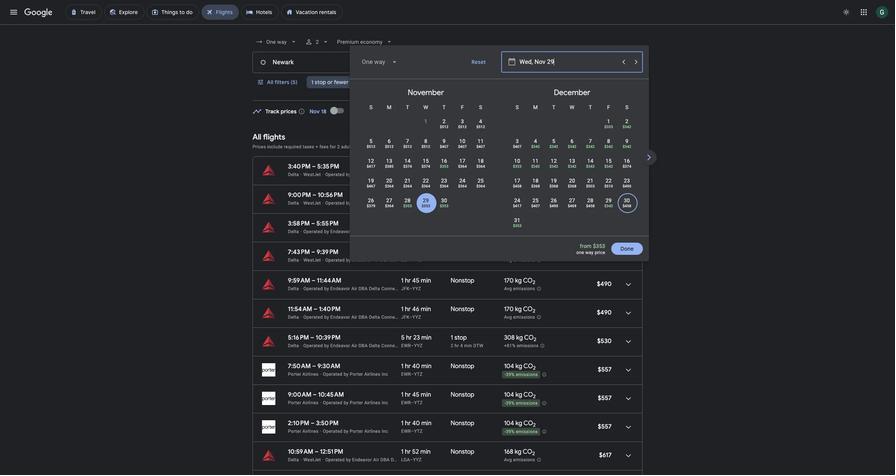 Task type: describe. For each thing, give the bounding box(es) containing it.
sun, dec 10 element
[[514, 157, 520, 165]]

connection down total duration 5 hr 23 min. element
[[381, 344, 406, 349]]

main menu image
[[9, 8, 18, 17]]

kg for 12:51 pm
[[515, 449, 521, 456]]

$353 for 1
[[604, 125, 613, 129]]

, 342 us dollars element for 15
[[604, 165, 613, 169]]

1 avg emissions from the top
[[504, 201, 535, 206]]

, 368 us dollars element for 20
[[568, 184, 576, 189]]

15 for 15 $342
[[606, 158, 612, 164]]

308 kg co 2
[[504, 334, 536, 343]]

, 353 us dollars element for 28
[[403, 204, 412, 208]]

lga – yyz
[[401, 258, 422, 263]]

lga inside the 1 hr 52 min lga – yyz
[[401, 458, 410, 463]]

thu, nov 2 element
[[443, 118, 446, 125]]

emissions button
[[566, 76, 609, 88]]

m for november
[[387, 104, 392, 110]]

12 $342
[[549, 158, 558, 169]]

thu, dec 14 element
[[587, 157, 593, 165]]

$379
[[367, 204, 375, 208]]

1 inside 1 hr 45 min ewr – ytz
[[401, 392, 404, 399]]

45 for 9:59 am – 11:44 am
[[412, 277, 419, 285]]

9:59 am – 11:44 am
[[288, 277, 341, 285]]

$364 down , 510 us dollars element
[[598, 195, 612, 203]]

nov 18
[[310, 108, 326, 115]]

Arrival time: 10:56 PM. text field
[[318, 192, 343, 199]]

clear price image
[[512, 73, 531, 91]]

$364 for 25
[[476, 184, 485, 189]]

$342 for 15
[[604, 165, 613, 169]]

all filters (5) button
[[253, 73, 304, 91]]

exclude: spirit button
[[365, 76, 418, 88]]

clear bags image
[[460, 73, 478, 91]]

sat, nov 25 element
[[478, 177, 484, 185]]

operated down 10:56 pm text box
[[325, 201, 345, 206]]

nonstop flight. element for 11:44 am
[[451, 277, 474, 286]]

flight details. leaves newark liberty international airport at 7:50 am on saturday, november 18 and arrives at billy bishop toronto city airport at 9:30 am on saturday, november 18. image
[[619, 361, 638, 380]]

layover (1 of 1) is a 2 hr 4 min layover at detroit metropolitan wayne county airport in detroit. element
[[451, 343, 500, 349]]

1 inside "popup button"
[[426, 79, 428, 86]]

Departure time: 9:59 AM. text field
[[288, 277, 310, 285]]

, 469 us dollars element
[[568, 204, 576, 208]]

min for 10:39 pm
[[421, 334, 432, 342]]

bag inside 'all flights' "main content"
[[404, 144, 412, 150]]

4 s from the left
[[625, 104, 629, 110]]

, 458 us dollars element for 30
[[623, 204, 631, 208]]

Arrival time: 12:51 PM. text field
[[320, 449, 343, 456]]

up to $2,500 button
[[478, 76, 528, 88]]

7:50 am – 9:30 am
[[288, 363, 340, 371]]

26 $490
[[549, 198, 558, 208]]

sun, dec 3 element
[[516, 137, 519, 145]]

$353 for 28
[[403, 204, 412, 208]]

change appearance image
[[837, 3, 855, 21]]

16 for 16 $374
[[624, 158, 630, 164]]

$353 for 29
[[421, 204, 430, 208]]

done
[[620, 246, 634, 253]]

7:43 pm
[[288, 249, 310, 256]]

2 inside 2 popup button
[[316, 39, 319, 45]]

mon, nov 20 element
[[386, 177, 392, 185]]

leaves john f. kennedy international airport at 9:00 pm on saturday, november 18 and arrives at toronto pearson international airport at 10:56 pm on saturday, november 18. element
[[288, 192, 343, 199]]

leaves laguardia airport at 3:58 pm on saturday, november 18 and arrives at toronto pearson international airport at 5:55 pm on saturday, november 18. element
[[288, 220, 339, 228]]

25 for 25 $407
[[532, 198, 539, 204]]

5 for $512
[[369, 138, 373, 144]]

, 490 us dollars element for 26
[[549, 204, 558, 208]]

9:00 pm – 10:56 pm
[[288, 192, 343, 199]]

9:00 am – 10:45 am
[[288, 392, 344, 399]]

-39% emissions for 9:30 am
[[504, 373, 538, 378]]

operated down arrival time: 5:35 pm. text box
[[325, 172, 345, 177]]

to
[[491, 79, 496, 86]]

mon, nov 6 element
[[388, 137, 391, 145]]

exclude:
[[369, 79, 390, 86]]

thu, dec 7 element
[[589, 137, 592, 145]]

5 hr 23 min ewr – yyz
[[401, 334, 432, 349]]

2 inside 308 kg co 2
[[534, 337, 536, 343]]

11 $342
[[531, 158, 540, 169]]

, 512 us dollars element for 3
[[458, 125, 467, 129]]

9:00 pm
[[288, 192, 311, 199]]

16 for 16 $353
[[441, 158, 447, 164]]

– inside 1 hr 46 min jfk – yyz
[[409, 315, 412, 320]]

prices include required taxes + fees for 2 adults. optional charges and bag fees may apply. passenger assistance
[[253, 144, 494, 150]]

4 inside 1 stop 2 hr 4 min dtw
[[460, 344, 463, 349]]

, 353 us dollars element for 1
[[604, 125, 613, 129]]

11:54 am
[[288, 306, 312, 313]]

charges
[[376, 144, 393, 150]]

grid inside search field
[[353, 82, 791, 241]]

3 s from the left
[[516, 104, 519, 110]]

fri, dec 8 element
[[607, 137, 610, 145]]

loading results progress bar
[[0, 24, 895, 26]]

tue, nov 14 element
[[404, 157, 411, 165]]

sort
[[611, 143, 621, 150]]

2 inside the 2 $342
[[625, 118, 628, 125]]

181
[[504, 220, 512, 228]]

28 $353
[[403, 198, 412, 208]]

Arrival time: 10:39 PM. text field
[[316, 334, 341, 342]]

17 $364
[[458, 158, 467, 169]]

m for december
[[533, 104, 538, 110]]

taxes
[[303, 144, 314, 150]]

min inside 1 stop 2 hr 4 min dtw
[[464, 344, 472, 349]]

leaves laguardia airport at 7:43 pm on saturday, november 18 and arrives at toronto pearson international airport at 9:39 pm on saturday, november 18. element
[[288, 249, 338, 256]]

flight details. leaves newark liberty international airport at 2:10 pm on saturday, november 18 and arrives at billy bishop toronto city airport at 3:50 pm on saturday, november 18. image
[[619, 419, 638, 437]]

tue, dec 5 element
[[552, 137, 555, 145]]

clear airlines image
[[402, 73, 421, 91]]

leaves newark liberty international airport at 2:10 pm on saturday, november 18 and arrives at billy bishop toronto city airport at 3:50 pm on saturday, november 18. element
[[288, 420, 338, 428]]

617 US dollars text field
[[599, 452, 612, 460]]

kg inside 181 kg co +6% emissions
[[514, 220, 520, 228]]

8 for 8 $512
[[424, 138, 427, 144]]

apply.
[[433, 144, 446, 150]]

7 $342
[[586, 138, 595, 149]]

$364 for 27
[[385, 204, 394, 208]]

+81% emissions
[[504, 344, 539, 349]]

Arrival time: 9:39 PM. text field
[[317, 249, 338, 256]]

connection down 27 $364 at the left top of page
[[381, 229, 406, 235]]

sun, nov 19 element
[[368, 177, 374, 185]]

mon, dec 11 element
[[532, 157, 539, 165]]

avg for 1 hr 45 min
[[504, 286, 512, 292]]

row containing 3
[[508, 134, 636, 156]]

1 carry-on bag button
[[421, 76, 475, 88]]

39% for 3:50 pm
[[506, 430, 515, 435]]

total duration 1 hr 55 min. element
[[401, 163, 451, 172]]

sat, nov 18 element
[[478, 157, 484, 165]]

+81%
[[504, 344, 516, 349]]

28 $458
[[586, 198, 595, 208]]

1 hr 52 min lga – yyz
[[401, 449, 431, 463]]

avg emissions inside avg emissions popup button
[[504, 258, 535, 263]]

$342 for 12
[[549, 165, 558, 169]]

Arrival time: 9:30 AM. text field
[[317, 363, 340, 371]]

22 for 22 $510
[[606, 178, 612, 184]]

connection up "5 hr 23 min ewr – yyz"
[[381, 315, 406, 320]]

3:58 pm
[[288, 220, 310, 228]]

bag inside 1 carry-on bag "popup button"
[[453, 79, 462, 86]]

170 kg co 2 for 5:35 pm
[[504, 163, 535, 172]]

all flights main content
[[253, 102, 643, 476]]

55
[[412, 163, 419, 171]]

25 for 25 $364
[[478, 178, 484, 184]]

Arrival time: 5:35 PM. text field
[[317, 163, 339, 171]]

sun, dec 31 element
[[514, 217, 520, 224]]

1 fees from the left
[[319, 144, 329, 150]]

$353 for 31
[[513, 224, 522, 228]]

+
[[315, 144, 318, 150]]

operated down 12:51 pm
[[325, 458, 345, 463]]

308
[[504, 334, 515, 342]]

kg for 1:40 pm
[[515, 306, 522, 313]]

thu, nov 30 element
[[441, 197, 447, 205]]

none search field containing november
[[253, 33, 791, 262]]

filters
[[275, 79, 289, 86]]

29 $342
[[604, 198, 613, 208]]

, 368 us dollars element for 19
[[549, 184, 558, 189]]

7:50 am
[[288, 363, 311, 371]]

total duration 5 hr 23 min. element
[[401, 334, 451, 343]]

$490 up sat, dec 30 element
[[623, 184, 631, 189]]

sat, dec 30 element
[[624, 197, 630, 205]]

, 490 us dollars element for 23
[[623, 184, 631, 189]]

15 $374
[[421, 158, 430, 169]]

5 for $342
[[552, 138, 555, 144]]

$557 for 3:50 pm
[[598, 424, 612, 431]]

connection up 1 hr 45 min jfk – yyz
[[403, 258, 427, 263]]

bag fees button
[[404, 144, 422, 150]]

6 for 6 $512
[[388, 138, 391, 144]]

9:00 am
[[288, 392, 311, 399]]

18 for 18 $364
[[478, 158, 484, 164]]

yyz for 56
[[412, 201, 421, 206]]

3 for 3 $512
[[461, 118, 464, 125]]

$490 left flight details. leaves john f. kennedy international airport at 9:59 am on saturday, november 18 and arrives at toronto pearson international airport at 11:44 am on saturday, november 18. image
[[597, 281, 612, 288]]

connection down 56 on the left
[[403, 201, 427, 206]]

1 avg from the top
[[504, 201, 512, 206]]

, 385 us dollars element
[[385, 165, 394, 169]]

operated down arrival time: 9:39 pm. 'text box'
[[325, 258, 345, 263]]

connecting airports button
[[612, 76, 681, 88]]

2 inside the '2 $512'
[[443, 118, 446, 125]]

$353 for 10
[[513, 165, 522, 169]]

carry-
[[429, 79, 445, 86]]

connection down 55
[[403, 172, 427, 177]]

1 inside 1 hr 45 min jfk – yyz
[[401, 277, 404, 285]]

$512 for 4
[[476, 125, 485, 129]]

, 342 us dollars element for 13
[[568, 165, 576, 169]]

9:39 pm
[[317, 249, 338, 256]]

1:40 pm
[[319, 306, 341, 313]]

nonstop flight. element for 10:45 am
[[451, 392, 474, 400]]

1 inside popup button
[[311, 79, 313, 86]]

nonstop for 11:44 am
[[451, 277, 474, 285]]

row containing 26
[[362, 193, 453, 215]]

flights
[[263, 133, 285, 142]]

1 stop 2 hr 4 min dtw
[[451, 334, 483, 349]]

include
[[267, 144, 283, 150]]

6 $512
[[385, 138, 394, 149]]

$458 for 30
[[623, 204, 631, 208]]

nonstop flight. element for 3:50 pm
[[451, 420, 474, 429]]

connection up 1 hr 46 min jfk – yyz
[[381, 286, 406, 292]]

row containing 12
[[362, 154, 490, 176]]

fewer
[[334, 79, 349, 86]]

co for 3:40 pm – 5:35 pm
[[523, 163, 533, 171]]

wed, dec 13 element
[[569, 157, 575, 165]]

104 kg co 2 for 10:45 am
[[504, 392, 536, 400]]

1 t from the left
[[406, 104, 409, 110]]

6 for 6 $342
[[571, 138, 574, 144]]

all for all filters (5)
[[267, 79, 273, 86]]

$374 for 16
[[623, 165, 631, 169]]

1 inside 1 hr 46 min jfk – yyz
[[401, 306, 404, 313]]

1 stop flight. element
[[451, 334, 467, 343]]

3:58 pm – 5:55 pm
[[288, 220, 339, 228]]

mon, dec 18 element
[[532, 177, 539, 185]]

10:56 pm
[[318, 192, 343, 199]]

way
[[585, 250, 594, 256]]

sat, dec 16 element
[[624, 157, 630, 165]]

operated down leaves john f. kennedy international airport at 9:59 am on saturday, november 18 and arrives at toronto pearson international airport at 11:44 am on saturday, november 18. element
[[303, 286, 323, 292]]

$458 for 28
[[586, 204, 595, 208]]

1 stop or fewer
[[311, 79, 349, 86]]

2:10 pm – 3:50 pm
[[288, 420, 338, 428]]

track prices
[[265, 108, 297, 115]]

or
[[327, 79, 333, 86]]

flight details. leaves newark liberty international airport at 5:16 pm on saturday, november 18 and arrives at toronto pearson international airport at 10:39 pm on saturday, november 18. image
[[619, 333, 638, 351]]

for
[[330, 144, 336, 150]]

, 364 us dollars element for 25
[[476, 184, 485, 189]]

8 $342
[[604, 138, 613, 149]]

$490 left flight details. leaves john f. kennedy international airport at 11:54 am on saturday, november 18 and arrives at toronto pearson international airport at 1:40 pm on saturday, november 18. icon
[[597, 309, 612, 317]]

flight details. leaves laguardia airport at 7:43 pm on saturday, november 18 and arrives at toronto pearson international airport at 9:39 pm on saturday, november 18. image
[[619, 247, 638, 265]]

4 for 4 $512
[[479, 118, 482, 125]]

3 $512
[[458, 118, 467, 129]]

13 $385
[[385, 158, 394, 169]]

december row group
[[499, 82, 645, 235]]

3 t from the left
[[552, 104, 555, 110]]

9 for 9 $407
[[443, 138, 446, 144]]

– inside 1 hr 45 min jfk – yyz
[[409, 286, 412, 292]]

fri, dec 22 element
[[606, 177, 612, 185]]

8 $512
[[421, 138, 430, 149]]

$385 inside row
[[385, 165, 394, 169]]

Departure time: 7:50 AM. text field
[[288, 363, 311, 371]]

7 $512
[[403, 138, 412, 149]]

– inside the 1 hr 52 min lga – yyz
[[410, 458, 413, 463]]

, 364 us dollars element for 23
[[440, 184, 448, 189]]

nonstop for 3:50 pm
[[451, 420, 474, 428]]

connecting airports
[[617, 79, 668, 86]]

1 inside button
[[424, 118, 427, 125]]

1 hr 56 min jfk – yyz
[[401, 192, 431, 206]]

operated down 11:54 am – 1:40 pm
[[303, 315, 323, 320]]

22 for 22 $364
[[423, 178, 429, 184]]

24 for 24 $364
[[459, 178, 465, 184]]

thu, nov 9 element
[[443, 137, 446, 145]]

30 for 30 $353
[[441, 198, 447, 204]]

490 US dollars text field
[[597, 281, 612, 288]]

2 170 kg co 2 from the top
[[504, 192, 535, 200]]

$2,500
[[497, 79, 515, 86]]

tue, nov 7 element
[[406, 137, 409, 145]]

2 t from the left
[[442, 104, 446, 110]]

kg for 11:44 am
[[515, 277, 522, 285]]

may
[[423, 144, 432, 150]]

sat, nov 11 element
[[478, 137, 484, 145]]

20 $364
[[385, 178, 394, 189]]

leaves newark liberty international airport at 9:00 am on saturday, november 18 and arrives at billy bishop toronto city airport at 10:45 am on saturday, november 18. element
[[288, 392, 344, 399]]

170 for 11:44 am
[[504, 277, 514, 285]]

flight details. leaves newark liberty international airport at 9:00 am on saturday, november 18 and arrives at billy bishop toronto city airport at 10:45 am on saturday, november 18. image
[[619, 390, 638, 408]]

15 for 15 $374
[[423, 158, 429, 164]]

1 lga from the top
[[401, 258, 410, 263]]

5:16 pm
[[288, 334, 309, 342]]

23 inside "5 hr 23 min ewr – yyz"
[[413, 334, 420, 342]]

2 inside 168 kg co 2
[[532, 451, 535, 458]]

$490 left , 469 us dollars element
[[549, 204, 558, 208]]

operated down arrival time: 3:50 pm. text box
[[323, 429, 342, 435]]

$503
[[586, 184, 595, 189]]

$364 for 20
[[385, 184, 394, 189]]

$617
[[599, 452, 612, 460]]

$342 for 13
[[568, 165, 576, 169]]

3:40 pm
[[288, 163, 311, 171]]

14 $374
[[403, 158, 412, 169]]

Arrival time: 5:55 PM. text field
[[317, 220, 339, 228]]

Departure time: 3:40 PM. text field
[[288, 163, 311, 171]]

52
[[412, 449, 419, 456]]

november row group
[[353, 82, 499, 233]]

inc for 9:30 am
[[382, 372, 388, 377]]

$407 for 11
[[476, 145, 485, 149]]

$364 for 17
[[458, 165, 467, 169]]

sun, nov 26 element
[[368, 197, 374, 205]]

557 US dollars text field
[[598, 395, 612, 403]]

tue, nov 21 element
[[404, 177, 411, 185]]

clear times image
[[548, 73, 566, 91]]

total duration 1 hr 56 min. element
[[401, 192, 451, 200]]

$417 for 12
[[367, 165, 375, 169]]

operated down '9:30 am'
[[323, 372, 342, 377]]

2 fees from the left
[[413, 144, 422, 150]]

Departure time: 7:43 PM. text field
[[288, 249, 310, 256]]

min for 1:40 pm
[[421, 306, 431, 313]]

3:40 pm – 5:35 pm
[[288, 163, 339, 171]]

track
[[265, 108, 279, 115]]

170 for 5:35 pm
[[504, 163, 514, 171]]

$364 for 18
[[476, 165, 485, 169]]

1 s from the left
[[369, 104, 373, 110]]

$342 for 11
[[531, 165, 540, 169]]

w for december
[[570, 104, 574, 110]]

and
[[394, 144, 402, 150]]

4 $512
[[476, 118, 485, 129]]

thu, dec 21 element
[[587, 177, 593, 185]]

$364 down fri, dec 15 element
[[598, 166, 612, 174]]

row containing 24
[[508, 193, 636, 215]]

all for all flights
[[253, 133, 261, 142]]

, 503 us dollars element
[[586, 184, 595, 189]]

emissions inside 181 kg co +6% emissions
[[514, 229, 536, 235]]

Departure time: 2:10 PM. text field
[[288, 420, 309, 428]]

39% for 10:45 am
[[506, 401, 515, 406]]

yyz up 1 hr 45 min jfk – yyz
[[413, 258, 422, 263]]

Departure time: 3:58 PM. text field
[[288, 220, 310, 228]]

operated down arrival time: 10:45 am. text field
[[323, 401, 342, 406]]

leaves laguardia airport at 10:59 am on saturday, november 18 and arrives at toronto pearson international airport at 12:51 pm on saturday, november 18. element
[[288, 449, 343, 456]]

fri, nov 24 element
[[459, 177, 465, 185]]

25 $407
[[531, 198, 540, 208]]

10 $407
[[458, 138, 467, 149]]

ytz for 9:30 am
[[414, 372, 423, 377]]



Task type: locate. For each thing, give the bounding box(es) containing it.
hr for 5:16 pm – 10:39 pm
[[406, 334, 412, 342]]

1 hr 45 min ewr – ytz
[[401, 392, 431, 406]]

1 40 from the top
[[412, 363, 420, 371]]

$407 up 'fri, nov 17' element
[[458, 145, 467, 149]]

f up fri, nov 3 element
[[461, 104, 464, 110]]

6
[[388, 138, 391, 144], [571, 138, 574, 144]]

, 364 us dollars element for 22
[[421, 184, 430, 189]]

min for 3:50 pm
[[421, 420, 432, 428]]

co for 10:59 am – 12:51 pm
[[523, 449, 532, 456]]

kg for 5:35 pm
[[515, 163, 522, 171]]

0 vertical spatial stop
[[315, 79, 326, 86]]

$364 right , 379 us dollars element
[[385, 204, 394, 208]]

hr inside 1 hr 56 min jfk – yyz
[[405, 192, 411, 199]]

2 45 from the top
[[412, 392, 419, 399]]

4 ewr from the top
[[401, 429, 411, 435]]

0 vertical spatial 104 kg co 2
[[504, 363, 536, 372]]

- for 10:45 am
[[504, 401, 506, 406]]

bag
[[453, 79, 462, 86], [404, 144, 412, 150]]

$458
[[513, 184, 522, 189], [586, 204, 595, 208], [623, 204, 631, 208]]

5 right mon, dec 4 element
[[552, 138, 555, 144]]

hr for 9:59 am – 11:44 am
[[405, 277, 411, 285]]

9 inside 9 $342
[[625, 138, 628, 144]]

1 vertical spatial 3
[[516, 138, 519, 144]]

0 horizontal spatial 15
[[423, 158, 429, 164]]

557 us dollars text field left flight details. leaves newark liberty international airport at 2:10 pm on saturday, november 18 and arrives at billy bishop toronto city airport at 3:50 pm on saturday, november 18. image
[[598, 424, 612, 431]]

3 104 kg co 2 from the top
[[504, 420, 536, 429]]

2 19 from the left
[[551, 178, 557, 184]]

, 374 us dollars element
[[403, 165, 412, 169], [421, 165, 430, 169], [623, 165, 631, 169]]

Departure time: 10:59 AM. text field
[[288, 449, 313, 456]]

104
[[504, 363, 514, 371], [504, 392, 514, 399], [504, 420, 514, 428]]

0 vertical spatial 24
[[459, 178, 465, 184]]

all inside button
[[267, 79, 273, 86]]

, 490 us dollars element
[[623, 184, 631, 189], [549, 204, 558, 208]]

1 button
[[417, 118, 435, 136]]

$512 for 8
[[421, 145, 430, 149]]

28 for 28 $353
[[404, 198, 411, 204]]

kg for 10:39 pm
[[516, 334, 523, 342]]

0 horizontal spatial 10
[[459, 138, 465, 144]]

16 inside 16 $353
[[441, 158, 447, 164]]

5:55 pm
[[317, 220, 339, 228]]

0 horizontal spatial 29
[[423, 198, 429, 204]]

$407 up sun, dec 10 element
[[513, 145, 522, 149]]

, 364 us dollars element for 27
[[385, 204, 394, 208]]

1 horizontal spatial $417
[[513, 204, 522, 208]]

3 - from the top
[[504, 430, 506, 435]]

yyz inside 1 hr 46 min jfk – yyz
[[412, 315, 421, 320]]

mon, nov 13 element
[[386, 157, 392, 165]]

airlines
[[302, 372, 319, 377], [364, 372, 380, 377], [302, 401, 319, 406], [364, 401, 380, 406], [302, 429, 319, 435], [364, 429, 380, 435]]

31 $353
[[513, 217, 522, 228]]

5 inside "5 hr 23 min ewr – yyz"
[[401, 334, 405, 342]]

wed, dec 6 element
[[571, 137, 574, 145]]

sort by: button
[[608, 140, 643, 153]]

16 $353
[[440, 158, 448, 169]]

all left filters
[[267, 79, 273, 86]]

0 vertical spatial 557 us dollars text field
[[598, 366, 612, 374]]

19 $467
[[367, 178, 375, 189]]

1 hr 40 min ewr – ytz down "5 hr 23 min ewr – yyz"
[[401, 363, 432, 377]]

2 7 from the left
[[589, 138, 592, 144]]

fri, dec 15 element
[[606, 157, 612, 165]]

, 368 us dollars element up tue, dec 26 element
[[549, 184, 558, 189]]

times button
[[531, 76, 563, 88]]

1 vertical spatial $417
[[513, 204, 522, 208]]

45 inside 1 hr 45 min jfk – yyz
[[412, 277, 419, 285]]

15 inside 15 $374
[[423, 158, 429, 164]]

porter airlines down 9:00 am
[[288, 401, 319, 406]]

17 inside 17 $364
[[459, 158, 465, 164]]

0 vertical spatial 17
[[459, 158, 465, 164]]

swap origin and destination. image
[[369, 58, 378, 67]]

– inside 1 hr 45 min ewr – ytz
[[411, 401, 414, 406]]

+6%
[[504, 229, 513, 235]]

5 inside '5 $342'
[[552, 138, 555, 144]]

2 vertical spatial 39%
[[506, 430, 515, 435]]

, 407 us dollars element up the sat, nov 18 element
[[476, 145, 485, 149]]

0 horizontal spatial bag
[[404, 144, 412, 150]]

$368 for 18
[[531, 184, 540, 189]]

$353 right 27 $364 at the left top of page
[[403, 204, 412, 208]]

$469
[[568, 204, 576, 208]]

, 374 us dollars element for 14
[[403, 165, 412, 169]]

1 vertical spatial operated by porter airlines inc
[[323, 401, 388, 406]]

tue, nov 28 element
[[404, 197, 411, 205]]

10 $353
[[513, 158, 522, 169]]

0 horizontal spatial 6
[[388, 138, 391, 144]]

7 nonstop flight. element from the top
[[451, 449, 474, 457]]

530 US dollars text field
[[597, 338, 612, 345]]

$353 down 31
[[513, 224, 522, 228]]

1 horizontal spatial 23
[[441, 178, 447, 184]]

5 $342
[[549, 138, 558, 149]]

1 horizontal spatial , 417 us dollars element
[[513, 204, 522, 208]]

1 21 from the left
[[404, 178, 411, 184]]

11 inside 11 $342
[[532, 158, 539, 164]]

1 total duration 1 hr 45 min. element from the top
[[401, 277, 451, 286]]

total duration 1 hr 40 min. element
[[401, 363, 451, 372], [401, 420, 451, 429]]

2 104 kg co 2 from the top
[[504, 392, 536, 400]]

delta
[[288, 172, 299, 177], [391, 172, 402, 177], [288, 201, 299, 206], [391, 201, 402, 206], [288, 229, 299, 235], [369, 229, 380, 235], [288, 258, 299, 263], [391, 258, 402, 263], [288, 286, 299, 292], [369, 286, 380, 292], [288, 315, 299, 320], [369, 315, 380, 320], [288, 344, 299, 349], [369, 344, 380, 349], [288, 458, 299, 463], [391, 458, 402, 463]]

wed, nov 15 element
[[423, 157, 429, 165]]

10:59 am – 12:51 pm
[[288, 449, 343, 456]]

$512 for 5
[[367, 145, 375, 149]]

all flights
[[253, 133, 285, 142]]

grid
[[353, 82, 791, 241]]

30 down '23 $364'
[[441, 198, 447, 204]]

hr for 10:59 am – 12:51 pm
[[405, 449, 411, 456]]

ewr for 3:50 pm
[[401, 429, 411, 435]]

$342 for 14
[[586, 165, 595, 169]]

wed, nov 8 element
[[424, 137, 427, 145]]

nonstop for 10:45 am
[[451, 392, 474, 399]]

2 -39% emissions from the top
[[504, 401, 538, 406]]

28 inside 28 $458
[[587, 198, 593, 204]]

5 avg from the top
[[504, 458, 512, 463]]

3 , 368 us dollars element from the left
[[568, 184, 576, 189]]

2 vertical spatial operated by porter airlines inc
[[323, 429, 388, 435]]

1 vertical spatial , 490 us dollars element
[[549, 204, 558, 208]]

20 $368
[[568, 178, 576, 189]]

3 operated by porter airlines inc from the top
[[323, 429, 388, 435]]

$458 up sun, dec 24 element
[[513, 184, 522, 189]]

1 vertical spatial , 417 us dollars element
[[513, 204, 522, 208]]

24
[[459, 178, 465, 184], [514, 198, 520, 204]]

1 horizontal spatial 4
[[479, 118, 482, 125]]

3 inside 3 $512
[[461, 118, 464, 125]]

4 170 from the top
[[504, 306, 514, 313]]

- for 9:30 am
[[504, 373, 506, 378]]

10 inside 10 $407
[[459, 138, 465, 144]]

20 for 20 $368
[[569, 178, 575, 184]]

170
[[504, 163, 514, 171], [504, 192, 514, 199], [504, 277, 514, 285], [504, 306, 514, 313]]

thu, nov 23 element
[[441, 177, 447, 185]]

9:59 am
[[288, 277, 310, 285]]

26 $379
[[367, 198, 375, 208]]

22 inside '22 $364'
[[423, 178, 429, 184]]

Arrival time: 1:40 PM. text field
[[319, 306, 341, 313]]

20 inside 20 $364
[[386, 178, 392, 184]]

26 inside 26 $379
[[368, 198, 374, 204]]

2 vertical spatial jfk
[[401, 315, 409, 320]]

all filters (5)
[[267, 79, 298, 86]]

4 nonstop from the top
[[451, 363, 474, 371]]

tue, dec 19 element
[[551, 177, 557, 185]]

3 avg emissions from the top
[[504, 286, 535, 292]]

1 horizontal spatial 9
[[625, 138, 628, 144]]

westjet for 7:43 pm
[[303, 258, 321, 263]]

airports
[[647, 79, 668, 86]]

1 45 from the top
[[412, 277, 419, 285]]

fees
[[319, 144, 329, 150], [413, 144, 422, 150]]

lga
[[401, 258, 410, 263], [401, 458, 410, 463]]

2 14 from the left
[[587, 158, 593, 164]]

$417 inside november row group
[[367, 165, 375, 169]]

18
[[321, 108, 326, 115], [478, 158, 484, 164], [532, 178, 539, 184]]

sun, dec 17 element
[[514, 177, 520, 185]]

29 for 29 $342
[[606, 198, 612, 204]]

0 vertical spatial 3
[[461, 118, 464, 125]]

on
[[445, 79, 451, 86]]

14
[[404, 158, 411, 164], [587, 158, 593, 164]]

0 horizontal spatial 28
[[404, 198, 411, 204]]

30 for 30 $458
[[624, 198, 630, 204]]

0 horizontal spatial 27
[[386, 198, 392, 204]]

1 inside the 1 hr 52 min lga – yyz
[[401, 449, 404, 456]]

leaves newark liberty international airport at 5:16 pm on saturday, november 18 and arrives at toronto pearson international airport at 10:39 pm on saturday, november 18. element
[[288, 334, 341, 342]]

tue, dec 12 element
[[551, 157, 557, 165]]

3 104 from the top
[[504, 420, 514, 428]]

co for 11:54 am – 1:40 pm
[[523, 306, 533, 313]]

21 inside "21 $503"
[[587, 178, 593, 184]]

$407 for 3
[[513, 145, 522, 149]]

$385
[[385, 165, 394, 169], [598, 252, 612, 260]]

1 $557 from the top
[[598, 366, 612, 374]]

2 f from the left
[[607, 104, 610, 110]]

1 39% from the top
[[506, 373, 515, 378]]

hr for 9:00 am – 10:45 am
[[405, 392, 411, 399]]

$512 for 2
[[440, 125, 448, 129]]

operated down the leaves laguardia airport at 3:58 pm on saturday, november 18 and arrives at toronto pearson international airport at 5:55 pm on saturday, november 18. element
[[303, 229, 323, 235]]

row
[[417, 111, 490, 136], [600, 111, 636, 136], [362, 134, 490, 156], [508, 134, 636, 156], [362, 154, 490, 176], [508, 154, 636, 176], [362, 174, 490, 195], [508, 174, 636, 195], [362, 193, 453, 215], [508, 193, 636, 215]]

stop inside popup button
[[315, 79, 326, 86]]

operated down leaves newark liberty international airport at 5:16 pm on saturday, november 18 and arrives at toronto pearson international airport at 10:39 pm on saturday, november 18. element
[[303, 344, 323, 349]]

1 carry-on bag
[[426, 79, 462, 86]]

3 nonstop from the top
[[451, 306, 474, 313]]

19 down the 12 $342
[[551, 178, 557, 184]]

0 horizontal spatial , 417 us dollars element
[[367, 165, 375, 169]]

$364 up tue, nov 28 'element'
[[403, 184, 412, 189]]

17 for 17 $364
[[459, 158, 465, 164]]

, 407 us dollars element up thu, nov 16 element
[[440, 145, 448, 149]]

–
[[312, 163, 316, 171], [312, 192, 316, 199], [409, 201, 412, 206], [311, 220, 315, 228], [311, 249, 315, 256], [410, 258, 413, 263], [312, 277, 315, 285], [409, 286, 412, 292], [314, 306, 317, 313], [409, 315, 412, 320], [310, 334, 314, 342], [411, 344, 414, 349], [312, 363, 316, 371], [411, 372, 414, 377], [313, 392, 317, 399], [411, 401, 414, 406], [311, 420, 315, 428], [411, 429, 414, 435], [315, 449, 319, 456], [410, 458, 413, 463]]

$530
[[597, 338, 612, 345]]

170 kg co 2 down the 17 $458
[[504, 192, 535, 200]]

11 for 11 $342
[[532, 158, 539, 164]]

, 512 us dollars element for 7
[[403, 145, 412, 149]]

f for december
[[607, 104, 610, 110]]

min
[[421, 163, 431, 171], [421, 192, 431, 199], [421, 277, 431, 285], [421, 306, 431, 313], [421, 334, 432, 342], [464, 344, 472, 349], [421, 363, 432, 371], [421, 392, 431, 399], [421, 420, 432, 428], [420, 449, 431, 456]]

2 104 from the top
[[504, 392, 514, 399]]

12 down '5 $342' at the top right of the page
[[551, 158, 557, 164]]

2 , 368 us dollars element from the left
[[549, 184, 558, 189]]

2 porter airlines from the top
[[288, 401, 319, 406]]

row containing 17
[[508, 174, 636, 195]]

1 vertical spatial 25
[[532, 198, 539, 204]]

6 inside the 6 $342
[[571, 138, 574, 144]]

0 horizontal spatial , 374 us dollars element
[[403, 165, 412, 169]]

0 vertical spatial porter airlines
[[288, 372, 319, 377]]

$385 inside 'all flights' "main content"
[[598, 252, 612, 260]]

$385 up mon, nov 20 element
[[385, 165, 394, 169]]

23 down 16 $353
[[441, 178, 447, 184]]

2 total duration 1 hr 45 min. element from the top
[[401, 392, 451, 400]]

1 ewr from the top
[[401, 344, 411, 349]]

ewr inside "5 hr 23 min ewr – yyz"
[[401, 344, 411, 349]]

, 364 us dollars element up total duration 1 hr 56 min. element
[[421, 184, 430, 189]]

total duration 1 hr 52 min. element
[[401, 449, 451, 457]]

5 inside 5 $512
[[369, 138, 373, 144]]

14 for 14 $342
[[587, 158, 593, 164]]

170 left sun, dec 10 element
[[504, 163, 514, 171]]

2 button
[[302, 33, 332, 51]]

1 vertical spatial porter airlines
[[288, 401, 319, 406]]

, 458 us dollars element
[[513, 184, 522, 189], [586, 204, 595, 208], [623, 204, 631, 208]]

26 for 26 $490
[[551, 198, 557, 204]]

0 vertical spatial inc
[[382, 372, 388, 377]]

row group
[[645, 82, 791, 233]]

avg down avg emissions popup button
[[504, 286, 512, 292]]

1 inside the 1 $353
[[607, 118, 610, 125]]

min inside 1 hr 45 min ewr – ytz
[[421, 392, 431, 399]]

3 avg from the top
[[504, 286, 512, 292]]

$364 for 22
[[421, 184, 430, 189]]

2 horizontal spatial , 368 us dollars element
[[568, 184, 576, 189]]

1 557 us dollars text field from the top
[[598, 366, 612, 374]]

leaves newark liberty international airport at 7:50 am on saturday, november 18 and arrives at billy bishop toronto city airport at 9:30 am on saturday, november 18. element
[[288, 363, 340, 371]]

dba
[[380, 172, 390, 177], [380, 201, 390, 206], [359, 229, 368, 235], [380, 258, 390, 263], [359, 286, 368, 292], [359, 315, 368, 320], [359, 344, 368, 349], [380, 458, 390, 463]]

1 29 from the left
[[423, 198, 429, 204]]

min inside 1 hr 56 min jfk – yyz
[[421, 192, 431, 199]]

$364 up total duration 1 hr 56 min. element
[[421, 184, 430, 189]]

20 down 13 $342
[[569, 178, 575, 184]]

2 m from the left
[[533, 104, 538, 110]]

mon, nov 27 element
[[386, 197, 392, 205]]

12
[[368, 158, 374, 164], [551, 158, 557, 164]]

kg for 9:30 am
[[515, 363, 522, 371]]

f up fri, dec 1 element
[[607, 104, 610, 110]]

17 down passenger
[[459, 158, 465, 164]]

2
[[316, 39, 319, 45], [443, 118, 446, 125], [625, 118, 628, 125], [337, 144, 340, 150], [533, 165, 535, 172], [533, 194, 535, 200], [533, 280, 535, 286], [533, 308, 535, 315], [534, 337, 536, 343], [451, 344, 453, 349], [533, 365, 536, 372], [533, 394, 536, 400], [533, 422, 536, 429], [532, 451, 535, 458]]

$342 for 7
[[586, 145, 595, 149]]

4 t from the left
[[589, 104, 592, 110]]

1 horizontal spatial 10
[[514, 158, 520, 164]]

2 39% from the top
[[506, 401, 515, 406]]

fees right +
[[319, 144, 329, 150]]

m down times
[[533, 104, 538, 110]]

$490
[[623, 184, 631, 189], [549, 204, 558, 208], [597, 281, 612, 288], [597, 309, 612, 317]]

2 jfk from the top
[[401, 286, 409, 292]]

1 12 from the left
[[368, 158, 374, 164]]

2 lga from the top
[[401, 458, 410, 463]]

5 nonstop flight. element from the top
[[451, 392, 474, 400]]

0 horizontal spatial 20
[[386, 178, 392, 184]]

learn more about tracked prices image
[[298, 108, 305, 115]]

avg emissions down +6%
[[504, 258, 535, 263]]

avg for 1 hr 52 min
[[504, 458, 512, 463]]

total duration 1 hr 40 min. element down "5 hr 23 min ewr – yyz"
[[401, 363, 451, 372]]

10 inside '10 $353'
[[514, 158, 520, 164]]

1 nonstop from the top
[[451, 163, 474, 171]]

0 vertical spatial 45
[[412, 277, 419, 285]]

4
[[479, 118, 482, 125], [534, 138, 537, 144], [460, 344, 463, 349]]

18 inside 18 $368
[[532, 178, 539, 184]]

385 US dollars text field
[[598, 252, 612, 260]]

1 7 from the left
[[406, 138, 409, 144]]

$407 up thu, nov 16 element
[[440, 145, 448, 149]]

2 vertical spatial inc
[[382, 429, 388, 435]]

16 $374
[[623, 158, 631, 169]]

2 40 from the top
[[412, 420, 420, 428]]

0 horizontal spatial 3
[[461, 118, 464, 125]]

2 170 from the top
[[504, 192, 514, 199]]

hr
[[405, 163, 411, 171], [405, 192, 411, 199], [405, 277, 411, 285], [405, 306, 411, 313], [406, 334, 412, 342], [455, 344, 459, 349], [405, 363, 411, 371], [405, 392, 411, 399], [405, 420, 411, 428], [405, 449, 411, 456]]

11 down 4 $342
[[532, 158, 539, 164]]

170 kg co 2
[[504, 163, 535, 172], [504, 192, 535, 200], [504, 277, 535, 286], [504, 306, 535, 315]]

28 down , 503 us dollars element at the right top
[[587, 198, 593, 204]]

co
[[523, 163, 533, 171], [523, 192, 533, 199], [522, 220, 531, 228], [523, 277, 533, 285], [523, 306, 533, 313], [524, 334, 534, 342], [524, 363, 533, 371], [524, 392, 533, 399], [524, 420, 533, 428], [523, 449, 532, 456]]

– inside 1 hr 56 min jfk – yyz
[[409, 201, 412, 206]]

1 m from the left
[[387, 104, 392, 110]]

avg emissions down avg emissions popup button
[[504, 286, 535, 292]]

3 ewr from the top
[[401, 401, 411, 406]]

$417
[[367, 165, 375, 169], [513, 204, 522, 208]]

grid containing november
[[353, 82, 791, 241]]

leaves john f. kennedy international airport at 9:59 am on saturday, november 18 and arrives at toronto pearson international airport at 11:44 am on saturday, november 18. element
[[288, 277, 341, 285]]

nonstop for 5:35 pm
[[451, 163, 474, 171]]

27 $469
[[568, 198, 576, 208]]

0 horizontal spatial 8
[[424, 138, 427, 144]]

1 horizontal spatial 26
[[551, 198, 557, 204]]

ewr inside 1 hr 45 min ewr – ytz
[[401, 401, 411, 406]]

18 $368
[[531, 178, 540, 189]]

181 kg co +6% emissions
[[504, 220, 536, 235]]

avg emissions up 31
[[504, 201, 535, 206]]

5 for hr
[[401, 334, 405, 342]]

11:44 am
[[317, 277, 341, 285]]

, 353 us dollars element
[[604, 125, 613, 129], [440, 165, 448, 169], [513, 165, 522, 169], [403, 204, 412, 208], [421, 204, 430, 208], [440, 204, 448, 208], [513, 224, 522, 228]]

12 $417
[[367, 158, 375, 169]]

, 467 us dollars element
[[367, 184, 375, 189]]

11 inside 11 $407
[[478, 138, 484, 144]]

wed, dec 27 element
[[569, 197, 575, 205]]

40 down 1 hr 45 min ewr – ytz
[[412, 420, 420, 428]]

0 horizontal spatial 13
[[386, 158, 392, 164]]

, 407 us dollars element up 'fri, nov 17' element
[[458, 145, 467, 149]]

sat, dec 9 element
[[625, 137, 628, 145]]

1 vertical spatial stop
[[455, 334, 467, 342]]

0 horizontal spatial f
[[461, 104, 464, 110]]

1 9 from the left
[[443, 138, 446, 144]]

19 for 19 $368
[[551, 178, 557, 184]]

2 22 from the left
[[606, 178, 612, 184]]

w up the wed, nov 1 element
[[423, 104, 428, 110]]

1 horizontal spatial 13
[[569, 158, 575, 164]]

hr inside 1 stop 2 hr 4 min dtw
[[455, 344, 459, 349]]

2 vertical spatial 104
[[504, 420, 514, 428]]

lga down total duration 1 hr 52 min. element
[[401, 458, 410, 463]]

total duration 1 hr 45 min. element
[[401, 277, 451, 286], [401, 392, 451, 400]]

$407 right "24 $417"
[[531, 204, 540, 208]]

18 $364
[[476, 158, 485, 169]]

f inside november row group
[[461, 104, 464, 110]]

2 horizontal spatial $368
[[568, 184, 576, 189]]

operated by porter airlines inc down '9:30 am'
[[323, 372, 388, 377]]

1 horizontal spatial 14
[[587, 158, 593, 164]]

2 16 from the left
[[624, 158, 630, 164]]

6 nonstop from the top
[[451, 420, 474, 428]]

, 353 us dollars element for 31
[[513, 224, 522, 228]]

nonstop flight. element for 9:30 am
[[451, 363, 474, 372]]

0 horizontal spatial 14
[[404, 158, 411, 164]]

, 368 us dollars element up wed, dec 27 element
[[568, 184, 576, 189]]

2 vertical spatial 4
[[460, 344, 463, 349]]

nonstop for 12:51 pm
[[451, 449, 474, 456]]

sun, nov 5 element
[[369, 137, 373, 145]]

yyz inside "5 hr 23 min ewr – yyz"
[[414, 344, 423, 349]]

wed, nov 1 element
[[424, 118, 427, 125]]

row containing 5
[[362, 134, 490, 156]]

0 vertical spatial lga
[[401, 258, 410, 263]]

29 inside 29 $342
[[606, 198, 612, 204]]

m inside 'row group'
[[533, 104, 538, 110]]

$364 up fri, nov 24 "element" on the top right
[[458, 165, 467, 169]]

fri, nov 3 element
[[461, 118, 464, 125]]

0 horizontal spatial $374
[[403, 165, 412, 169]]

yyz inside 1 hr 45 min jfk – yyz
[[412, 286, 421, 292]]

-39% emissions for 10:45 am
[[504, 401, 538, 406]]

17 down '10 $353'
[[514, 178, 520, 184]]

0 horizontal spatial 4
[[460, 344, 463, 349]]

up
[[483, 79, 489, 86]]

, 364 us dollars element for 24
[[458, 184, 467, 189]]

, 342 us dollars element for 14
[[586, 165, 595, 169]]

jfk for 1 hr 56 min
[[401, 201, 409, 206]]

hr inside 1 hr 46 min jfk – yyz
[[405, 306, 411, 313]]

lga up 1 hr 45 min jfk – yyz
[[401, 258, 410, 263]]

- for 3:50 pm
[[504, 430, 506, 435]]

westjet down leaves john f. kennedy international airport at 9:00 pm on saturday, november 18 and arrives at toronto pearson international airport at 10:56 pm on saturday, november 18. element in the top of the page
[[303, 201, 321, 206]]

2 29 from the left
[[606, 198, 612, 204]]

$374 for 15
[[421, 165, 430, 169]]

490 US dollars text field
[[597, 309, 612, 317]]

, 510 us dollars element
[[604, 184, 613, 189]]

18 inside 18 $364
[[478, 158, 484, 164]]

1 inside 1 hr 56 min jfk – yyz
[[401, 192, 404, 199]]

w inside november row group
[[423, 104, 428, 110]]

, 353 us dollars element up sun, dec 17 element
[[513, 165, 522, 169]]

emissions inside popup button
[[513, 258, 535, 263]]

min for 12:51 pm
[[420, 449, 431, 456]]

$368 for 20
[[568, 184, 576, 189]]

0 vertical spatial , 490 us dollars element
[[623, 184, 631, 189]]

2 inside 1 stop 2 hr 4 min dtw
[[451, 344, 453, 349]]

mon, dec 4 element
[[534, 137, 537, 145]]

3 porter airlines from the top
[[288, 429, 319, 435]]

22 up , 510 us dollars element
[[606, 178, 612, 184]]

26 inside 26 $490
[[551, 198, 557, 204]]

, 364 us dollars element up fri, nov 24 "element" on the top right
[[458, 165, 467, 169]]

Departure text field
[[520, 52, 617, 72], [519, 52, 617, 73]]

$342 for 5
[[549, 145, 558, 149]]

price
[[595, 250, 605, 256]]

flight details. leaves john f. kennedy international airport at 9:59 am on saturday, november 18 and arrives at toronto pearson international airport at 11:44 am on saturday, november 18. image
[[619, 276, 638, 294]]

3 39% from the top
[[506, 430, 515, 435]]

4 avg emissions from the top
[[504, 315, 535, 320]]

0 horizontal spatial w
[[423, 104, 428, 110]]

1 $353
[[604, 118, 613, 129]]

27 up , 469 us dollars element
[[569, 198, 575, 204]]

10
[[459, 138, 465, 144], [514, 158, 520, 164]]

, 364 us dollars element up tue, nov 28 'element'
[[403, 184, 412, 189]]

2 9 from the left
[[625, 138, 628, 144]]

1 vertical spatial inc
[[382, 401, 388, 406]]

23 down 1 hr 46 min jfk – yyz
[[413, 334, 420, 342]]

1 $374 from the left
[[403, 165, 412, 169]]

1 horizontal spatial 19
[[551, 178, 557, 184]]

170 kg co 2 for 1:40 pm
[[504, 306, 535, 315]]

1 vertical spatial 557 us dollars text field
[[598, 424, 612, 431]]

$458 for 17
[[513, 184, 522, 189]]

min for 9:30 am
[[421, 363, 432, 371]]

45 for 9:00 am – 10:45 am
[[412, 392, 419, 399]]

2 horizontal spatial 4
[[534, 138, 537, 144]]

19 $368
[[549, 178, 558, 189]]

21 $503
[[586, 178, 595, 189]]

, 368 us dollars element
[[531, 184, 540, 189], [549, 184, 558, 189], [568, 184, 576, 189]]

porter airlines down the 7:50 am text field on the left
[[288, 372, 319, 377]]

1 horizontal spatial 11
[[532, 158, 539, 164]]

2 21 from the left
[[587, 178, 593, 184]]

2 $374 from the left
[[421, 165, 430, 169]]

12 for 12 $417
[[368, 158, 374, 164]]

2 8 from the left
[[607, 138, 610, 144]]

$512 for 6
[[385, 145, 394, 149]]

thu, nov 16 element
[[441, 157, 447, 165]]

1 hr 40 min ewr – ytz
[[401, 363, 432, 377], [401, 420, 432, 435]]

23 inside 23 $490
[[624, 178, 630, 184]]

operated by porter airlines inc down '10:45 am'
[[323, 401, 388, 406]]

$557 left flight details. leaves newark liberty international airport at 9:00 am on saturday, november 18 and arrives at billy bishop toronto city airport at 10:45 am on saturday, november 18. icon
[[598, 395, 612, 403]]

$368 up wed, dec 27 element
[[568, 184, 576, 189]]

0 vertical spatial bag
[[453, 79, 462, 86]]

jfk down the total duration 1 hr 46 min. element
[[401, 315, 409, 320]]

nonstop for 9:30 am
[[451, 363, 474, 371]]

2 $368 from the left
[[549, 184, 558, 189]]

None field
[[253, 35, 300, 49], [334, 35, 396, 49], [356, 53, 404, 71], [253, 35, 300, 49], [334, 35, 396, 49], [356, 53, 404, 71]]

row containing 19
[[362, 174, 490, 195]]

1 horizontal spatial f
[[607, 104, 610, 110]]

kg inside 308 kg co 2
[[516, 334, 523, 342]]

0 vertical spatial 104
[[504, 363, 514, 371]]

Arrival time: 10:45 AM. text field
[[318, 392, 344, 399]]

15 $342
[[604, 158, 613, 169]]

7 inside 7 $512
[[406, 138, 409, 144]]

m
[[387, 104, 392, 110], [533, 104, 538, 110]]

364 US dollars text field
[[598, 195, 612, 203]]

1 horizontal spatial 18
[[478, 158, 484, 164]]

find the best price region
[[253, 102, 643, 127]]

$417 for 24
[[513, 204, 522, 208]]

Departure time: 11:54 AM. text field
[[288, 306, 312, 313]]

27 down 20 $364
[[386, 198, 392, 204]]

18 inside find the best price region
[[321, 108, 326, 115]]

5 avg emissions from the top
[[504, 458, 535, 463]]

1 porter airlines from the top
[[288, 372, 319, 377]]

1 vertical spatial 4
[[534, 138, 537, 144]]

stop up layover (1 of 1) is a 2 hr 4 min layover at detroit metropolitan wayne county airport in detroit. element
[[455, 334, 467, 342]]

20 down , 385 us dollars 'element'
[[386, 178, 392, 184]]

5 $512
[[367, 138, 375, 149]]

yyz down total duration 5 hr 23 min. element
[[414, 344, 423, 349]]

2 w from the left
[[570, 104, 574, 110]]

co inside 181 kg co +6% emissions
[[522, 220, 531, 228]]

stop left or
[[315, 79, 326, 86]]

4 westjet from the top
[[303, 458, 321, 463]]

None search field
[[253, 33, 791, 262]]

2 13 from the left
[[569, 158, 575, 164]]

wed, dec 20 element
[[569, 177, 575, 185]]

0 horizontal spatial fees
[[319, 144, 329, 150]]

None text field
[[253, 52, 372, 73]]

fri, nov 10 element
[[459, 137, 465, 145]]

1 horizontal spatial 20
[[569, 178, 575, 184]]

from
[[580, 243, 592, 249]]

leaves john f. kennedy international airport at 11:54 am on saturday, november 18 and arrives at toronto pearson international airport at 1:40 pm on saturday, november 18. element
[[288, 306, 341, 313]]

$368 for 19
[[549, 184, 558, 189]]

yyz up '46'
[[412, 286, 421, 292]]

ytz for 10:45 am
[[414, 401, 423, 406]]

6 left thu, dec 7 element
[[571, 138, 574, 144]]

1 horizontal spatial 21
[[587, 178, 593, 184]]

t
[[406, 104, 409, 110], [442, 104, 446, 110], [552, 104, 555, 110], [589, 104, 592, 110]]

yyz down 56 on the left
[[412, 201, 421, 206]]

connection down 52
[[403, 458, 427, 463]]

, 407 us dollars element for 3
[[513, 145, 522, 149]]

1 vertical spatial ytz
[[414, 401, 423, 406]]

2 ytz from the top
[[414, 401, 423, 406]]

1 horizontal spatial 29
[[606, 198, 612, 204]]

1 15 from the left
[[423, 158, 429, 164]]

Departure time: 5:16 PM. text field
[[288, 334, 309, 342]]

45 inside 1 hr 45 min ewr – ytz
[[412, 392, 419, 399]]

13 $342
[[568, 158, 576, 169]]

1 6 from the left
[[388, 138, 391, 144]]

4 inside 4 $342
[[534, 138, 537, 144]]

f for november
[[461, 104, 464, 110]]

jfk
[[401, 201, 409, 206], [401, 286, 409, 292], [401, 315, 409, 320]]

21 $364
[[403, 178, 412, 189]]

1 inc from the top
[[382, 372, 388, 377]]

ewr for 10:45 am
[[401, 401, 411, 406]]

2 nonstop from the top
[[451, 277, 474, 285]]

sat, dec 23 element
[[624, 177, 630, 185]]

2 vertical spatial $557
[[598, 424, 612, 431]]

25 $364
[[476, 178, 485, 189]]

sun, dec 24 element
[[514, 197, 520, 205]]

3 westjet from the top
[[303, 258, 321, 263]]

24 inside 24 $364
[[459, 178, 465, 184]]

hr inside 1 hr 45 min jfk – yyz
[[405, 277, 411, 285]]

0 vertical spatial operated by porter airlines inc
[[323, 372, 388, 377]]

$342 for 4
[[531, 145, 540, 149]]

1 22 from the left
[[423, 178, 429, 184]]

, 379 us dollars element
[[367, 204, 375, 208]]

14 inside 14 $342
[[587, 158, 593, 164]]

25 down 18 $368
[[532, 198, 539, 204]]

, 407 us dollars element
[[440, 145, 448, 149], [458, 145, 467, 149], [476, 145, 485, 149], [513, 145, 522, 149], [531, 204, 540, 208]]

21 inside 21 $364
[[404, 178, 411, 184]]

0 horizontal spatial 19
[[368, 178, 374, 184]]

2 vertical spatial -
[[504, 430, 506, 435]]

1 , 374 us dollars element from the left
[[403, 165, 412, 169]]

1 vertical spatial $557
[[598, 395, 612, 403]]

17 inside the 17 $458
[[514, 178, 520, 184]]

thu, dec 28 element
[[587, 197, 593, 205]]

hr inside "5 hr 23 min ewr – yyz"
[[406, 334, 412, 342]]

9:30 am
[[317, 363, 340, 371]]

27 for 27 $469
[[569, 198, 575, 204]]

avg emissions for 1 hr 46 min
[[504, 315, 535, 320]]

2 horizontal spatial 18
[[532, 178, 539, 184]]

12 for 12 $342
[[551, 158, 557, 164]]

8 inside "8 $512"
[[424, 138, 427, 144]]

1 f from the left
[[461, 104, 464, 110]]

westjet for 9:00 pm
[[303, 201, 321, 206]]

fri, dec 29 element
[[606, 197, 612, 205]]

, 353 us dollars element up fri, dec 8 element
[[604, 125, 613, 129]]

2 $557 from the top
[[598, 395, 612, 403]]

bag right and
[[404, 144, 412, 150]]

avg up 308
[[504, 315, 512, 320]]

2 27 from the left
[[569, 198, 575, 204]]

9 $342
[[623, 138, 631, 149]]

, 364 us dollars element up 'mon, nov 27' element
[[385, 184, 394, 189]]

0 horizontal spatial , 368 us dollars element
[[531, 184, 540, 189]]

16 inside 16 $374
[[624, 158, 630, 164]]

s up sat, nov 4 element
[[479, 104, 482, 110]]

kg for 3:50 pm
[[515, 420, 522, 428]]

Arrival time: 11:44 AM. text field
[[317, 277, 341, 285]]

2 inc from the top
[[382, 401, 388, 406]]

0 horizontal spatial 16
[[441, 158, 447, 164]]

$353 up fri, dec 8 element
[[604, 125, 613, 129]]

, 374 us dollars element for 16
[[623, 165, 631, 169]]

, 364 us dollars element left 25 $364
[[458, 184, 467, 189]]

sun, nov 12 element
[[368, 157, 374, 165]]

, 342 us dollars element for 8
[[604, 145, 613, 149]]

1 vertical spatial 17
[[514, 178, 520, 184]]

total duration 1 hr 46 min. element
[[401, 306, 451, 315]]

flight details. leaves john f. kennedy international airport at 11:54 am on saturday, november 18 and arrives at toronto pearson international airport at 1:40 pm on saturday, november 18. image
[[619, 304, 638, 323]]

min inside the 1 hr 52 min lga – yyz
[[420, 449, 431, 456]]

20 for 20 $364
[[386, 178, 392, 184]]

$557 left flight details. leaves newark liberty international airport at 7:50 am on saturday, november 18 and arrives at billy bishop toronto city airport at 9:30 am on saturday, november 18. image
[[598, 366, 612, 374]]

5 left charges in the top of the page
[[369, 138, 373, 144]]

20
[[386, 178, 392, 184], [569, 178, 575, 184]]

21 for 21 $364
[[404, 178, 411, 184]]

13 for 13 $342
[[569, 158, 575, 164]]

24 down the 17 $458
[[514, 198, 520, 204]]

3 $557 from the top
[[598, 424, 612, 431]]

7 left fri, dec 8 element
[[589, 138, 592, 144]]

0 horizontal spatial 21
[[404, 178, 411, 184]]

2 horizontal spatial $374
[[623, 165, 631, 169]]

1 horizontal spatial 5
[[401, 334, 405, 342]]

27 inside 27 $364
[[386, 198, 392, 204]]

2 12 from the left
[[551, 158, 557, 164]]

$364 right 24 $364
[[476, 184, 485, 189]]

, 364 us dollars element
[[458, 165, 467, 169], [476, 165, 485, 169], [385, 184, 394, 189], [403, 184, 412, 189], [421, 184, 430, 189], [440, 184, 448, 189], [458, 184, 467, 189], [476, 184, 485, 189], [385, 204, 394, 208]]

0 horizontal spatial all
[[253, 133, 261, 142]]

connecting
[[617, 79, 646, 86]]

sat, dec 2 element
[[625, 118, 628, 125]]

1 horizontal spatial $458
[[586, 204, 595, 208]]

20 inside '20 $368'
[[569, 178, 575, 184]]

1 vertical spatial 39%
[[506, 401, 515, 406]]

2 1 hr 40 min ewr – ytz from the top
[[401, 420, 432, 435]]

9 for 9 $342
[[625, 138, 628, 144]]

1 $368 from the left
[[531, 184, 540, 189]]

wed, nov 29, departure date. element
[[423, 197, 429, 205]]

co inside 168 kg co 2
[[523, 449, 532, 456]]

1 hr 40 min ewr – ytz up 52
[[401, 420, 432, 435]]

46
[[412, 306, 419, 313]]

12 inside the 12 $342
[[551, 158, 557, 164]]

0 horizontal spatial 11
[[478, 138, 484, 144]]

stop for or
[[315, 79, 326, 86]]

Departure time: 9:00 PM. text field
[[288, 192, 311, 199]]

2 , 374 us dollars element from the left
[[421, 165, 430, 169]]

19 inside 19 $467
[[368, 178, 374, 184]]

avg inside popup button
[[504, 258, 512, 263]]

– inside "5 hr 23 min ewr – yyz"
[[411, 344, 414, 349]]

0 horizontal spatial 5
[[369, 138, 373, 144]]

leaves john f. kennedy international airport at 3:40 pm on saturday, november 18 and arrives at toronto pearson international airport at 5:35 pm on saturday, november 18. element
[[288, 163, 339, 171]]

assistance
[[471, 144, 494, 150]]

1 horizontal spatial , 368 us dollars element
[[549, 184, 558, 189]]

tue, dec 26 element
[[551, 197, 557, 205]]

fri, dec 1 element
[[607, 118, 610, 125]]

2 horizontal spatial 5
[[552, 138, 555, 144]]

13 inside 13 $342
[[569, 158, 575, 164]]

row containing 10
[[508, 154, 636, 176]]

1 vertical spatial total duration 1 hr 40 min. element
[[401, 420, 451, 429]]

1 westjet from the top
[[303, 172, 321, 177]]

1 horizontal spatial 30
[[624, 198, 630, 204]]

6 inside '6 $512'
[[388, 138, 391, 144]]

flight details. leaves laguardia airport at 10:59 am on saturday, november 18 and arrives at toronto pearson international airport at 12:51 pm on saturday, november 18. image
[[619, 447, 638, 465]]

fri, nov 17 element
[[459, 157, 465, 165]]

13 inside 13 $385
[[386, 158, 392, 164]]

hr inside the 1 hr 52 min lga – yyz
[[405, 449, 411, 456]]

29 inside the 29 $353
[[423, 198, 429, 204]]

1 w from the left
[[423, 104, 428, 110]]

Arrival time: 3:50 PM. text field
[[316, 420, 338, 428]]

557 US dollars text field
[[598, 366, 612, 374], [598, 424, 612, 431]]

$364 up the thu, nov 30 element
[[440, 184, 448, 189]]

operated by porter airlines inc down arrival time: 3:50 pm. text box
[[323, 429, 388, 435]]

0 horizontal spatial 22
[[423, 178, 429, 184]]

9 inside 9 $407
[[443, 138, 446, 144]]

3 nonstop flight. element from the top
[[451, 306, 474, 315]]

3 jfk from the top
[[401, 315, 409, 320]]

wed, nov 22 element
[[423, 177, 429, 185]]

1 vertical spatial -39% emissions
[[504, 401, 538, 406]]

1 horizontal spatial stop
[[455, 334, 467, 342]]

sat, nov 4 element
[[479, 118, 482, 125]]

0 vertical spatial $385
[[385, 165, 394, 169]]

1 104 kg co 2 from the top
[[504, 363, 536, 372]]

22 $364
[[421, 178, 430, 189]]

1 horizontal spatial 8
[[607, 138, 610, 144]]

co inside 308 kg co 2
[[524, 334, 534, 342]]

$353 for 30
[[440, 204, 448, 208]]

none text field inside search field
[[253, 52, 372, 73]]

18 down 11 $342
[[532, 178, 539, 184]]

13 up , 385 us dollars 'element'
[[386, 158, 392, 164]]

total duration 1 hr 40 min. element for 3:50 pm
[[401, 420, 451, 429]]

1 ytz from the top
[[414, 372, 423, 377]]

2 s from the left
[[479, 104, 482, 110]]

, 342 us dollars element for 29
[[604, 204, 613, 208]]

0 vertical spatial 25
[[478, 178, 484, 184]]

27 inside 27 $469
[[569, 198, 575, 204]]

nonstop
[[451, 163, 474, 171], [451, 277, 474, 285], [451, 306, 474, 313], [451, 363, 474, 371], [451, 392, 474, 399], [451, 420, 474, 428], [451, 449, 474, 456]]

1 14 from the left
[[404, 158, 411, 164]]

1 horizontal spatial m
[[533, 104, 538, 110]]

1 13 from the left
[[386, 158, 392, 164]]

3 inc from the top
[[382, 429, 388, 435]]

1 horizontal spatial 24
[[514, 198, 520, 204]]

$368
[[531, 184, 540, 189], [549, 184, 558, 189], [568, 184, 576, 189]]

24 $364
[[458, 178, 467, 189]]

1 inside 1 stop 2 hr 4 min dtw
[[451, 334, 453, 342]]

364 US dollars text field
[[598, 166, 612, 174]]

28
[[404, 198, 411, 204], [587, 198, 593, 204]]

2 vertical spatial ytz
[[414, 429, 423, 435]]

Departure time: 9:00 AM. text field
[[288, 392, 311, 399]]

next image
[[640, 149, 658, 167]]

40 for 2:10 pm – 3:50 pm
[[412, 420, 420, 428]]

m inside row group
[[387, 104, 392, 110]]

168 kg co 2
[[504, 449, 535, 458]]

1 vertical spatial lga
[[401, 458, 410, 463]]

8 inside "8 $342"
[[607, 138, 610, 144]]

$353 up sun, dec 17 element
[[513, 165, 522, 169]]

1 30 from the left
[[441, 198, 447, 204]]

, 407 us dollars element right "24 $417"
[[531, 204, 540, 208]]

, 342 us dollars element
[[623, 125, 631, 129], [531, 145, 540, 149], [549, 145, 558, 149], [568, 145, 576, 149], [586, 145, 595, 149], [604, 145, 613, 149], [623, 145, 631, 149], [531, 165, 540, 169], [549, 165, 558, 169], [568, 165, 576, 169], [586, 165, 595, 169], [604, 165, 613, 169], [604, 204, 613, 208]]

, 512 us dollars element for 8
[[421, 145, 430, 149]]

mon, dec 25 element
[[532, 197, 539, 205]]

14 inside the 14 $374
[[404, 158, 411, 164]]

2 total duration 1 hr 40 min. element from the top
[[401, 420, 451, 429]]

7 nonstop from the top
[[451, 449, 474, 456]]



Task type: vqa. For each thing, say whether or not it's contained in the screenshot.


